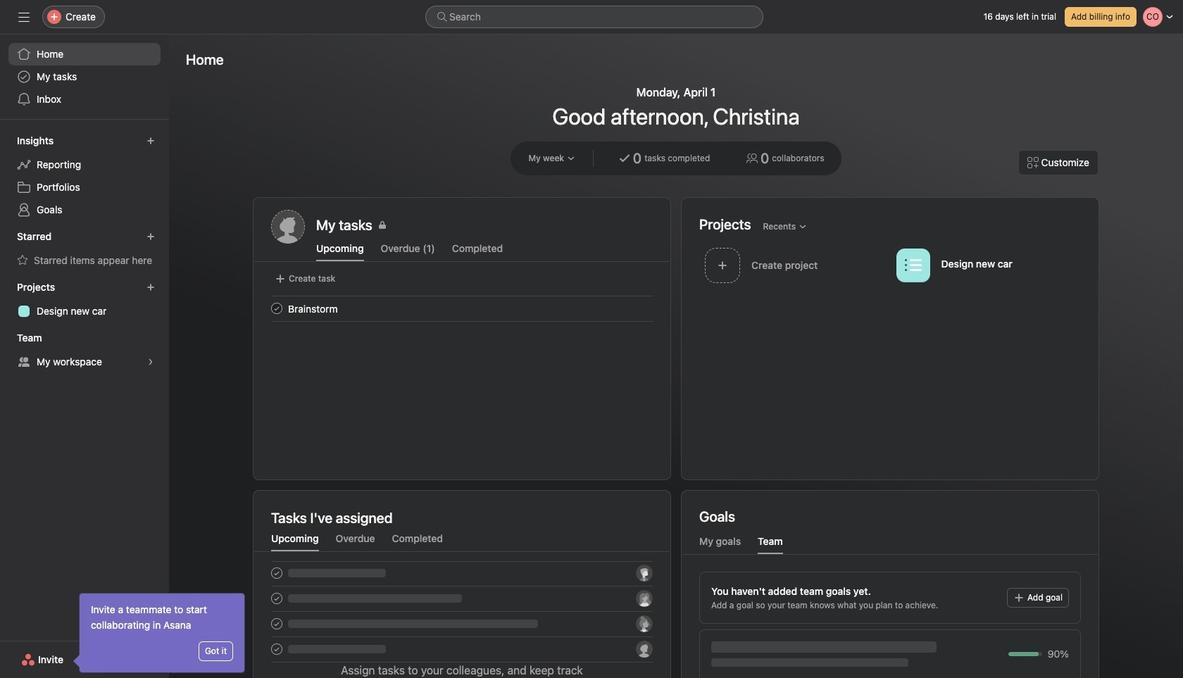 Task type: describe. For each thing, give the bounding box(es) containing it.
Mark complete checkbox
[[268, 300, 285, 317]]

mark complete image
[[268, 300, 285, 317]]

new insights image
[[147, 137, 155, 145]]

see details, my workspace image
[[147, 358, 155, 366]]

teams element
[[0, 325, 169, 376]]

list image
[[905, 257, 922, 274]]



Task type: locate. For each thing, give the bounding box(es) containing it.
0 horizontal spatial list item
[[254, 296, 671, 321]]

list box
[[425, 6, 764, 28]]

starred element
[[0, 224, 169, 275]]

1 horizontal spatial list item
[[700, 244, 891, 287]]

add profile photo image
[[271, 210, 305, 244]]

projects element
[[0, 275, 169, 325]]

hide sidebar image
[[18, 11, 30, 23]]

0 vertical spatial list item
[[700, 244, 891, 287]]

add items to starred image
[[147, 232, 155, 241]]

1 vertical spatial list item
[[254, 296, 671, 321]]

tooltip
[[75, 594, 244, 673]]

new project or portfolio image
[[147, 283, 155, 292]]

global element
[[0, 35, 169, 119]]

insights element
[[0, 128, 169, 224]]

list item
[[700, 244, 891, 287], [254, 296, 671, 321]]



Task type: vqa. For each thing, say whether or not it's contained in the screenshot.
Nov 2
no



